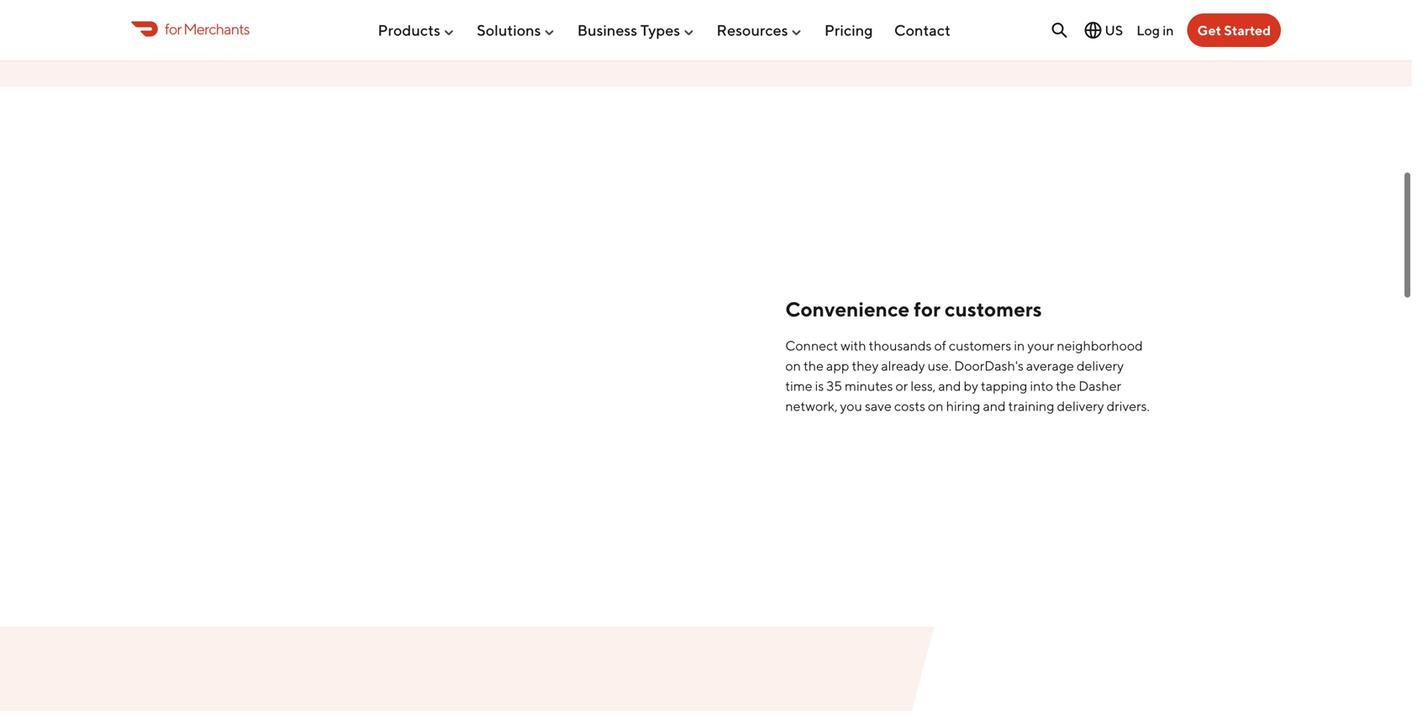 Task type: locate. For each thing, give the bounding box(es) containing it.
0 vertical spatial in
[[1163, 22, 1174, 38]]

save
[[865, 399, 892, 415]]

on up 'time'
[[785, 358, 801, 374]]

0 horizontal spatial for
[[165, 20, 181, 38]]

0 vertical spatial on
[[785, 358, 801, 374]]

minutes
[[845, 378, 893, 394]]

0 horizontal spatial and
[[938, 378, 961, 394]]

on down less,
[[928, 399, 944, 415]]

with
[[841, 338, 866, 354]]

0 vertical spatial for
[[165, 20, 181, 38]]

1 vertical spatial customers
[[949, 338, 1011, 354]]

is
[[815, 378, 824, 394]]

1 vertical spatial in
[[1014, 338, 1025, 354]]

pricing link
[[825, 14, 873, 46]]

the down connect
[[804, 358, 824, 374]]

0 vertical spatial customers
[[945, 298, 1042, 322]]

1 horizontal spatial the
[[1056, 378, 1076, 394]]

in
[[1163, 22, 1174, 38], [1014, 338, 1025, 354]]

you
[[840, 399, 862, 415]]

of
[[934, 338, 946, 354]]

business types
[[577, 21, 680, 39]]

and down tapping
[[983, 399, 1006, 415]]

the right into at the right of page
[[1056, 378, 1076, 394]]

contact
[[894, 21, 951, 39]]

the
[[804, 358, 824, 374], [1056, 378, 1076, 394]]

0 vertical spatial and
[[938, 378, 961, 394]]

and
[[938, 378, 961, 394], [983, 399, 1006, 415]]

your
[[1027, 338, 1054, 354]]

on
[[785, 358, 801, 374], [928, 399, 944, 415]]

in right log
[[1163, 22, 1174, 38]]

customers
[[945, 298, 1042, 322], [949, 338, 1011, 354]]

in left "your"
[[1014, 338, 1025, 354]]

types
[[640, 21, 680, 39]]

0 horizontal spatial in
[[1014, 338, 1025, 354]]

less,
[[911, 378, 936, 394]]

delivery
[[1077, 358, 1124, 374], [1057, 399, 1104, 415]]

1 vertical spatial and
[[983, 399, 1006, 415]]

thousands
[[869, 338, 932, 354]]

into
[[1030, 378, 1053, 394]]

0 horizontal spatial the
[[804, 358, 824, 374]]

app
[[826, 358, 849, 374]]

connect with thousands of customers in your neighborhood on the app they already use. doordash's average delivery time is 35 minutes or less, and by tapping into the dasher network, you save costs on hiring and training delivery drivers.
[[785, 338, 1150, 415]]

1 horizontal spatial on
[[928, 399, 944, 415]]

convenience
[[785, 298, 910, 322]]

1 vertical spatial the
[[1056, 378, 1076, 394]]

dasher
[[1079, 378, 1121, 394]]

delivery down dasher
[[1057, 399, 1104, 415]]

1 vertical spatial for
[[914, 298, 941, 322]]

for up of at right top
[[914, 298, 941, 322]]

for left merchants
[[165, 20, 181, 38]]

log in
[[1137, 22, 1174, 38]]

1 vertical spatial on
[[928, 399, 944, 415]]

for
[[165, 20, 181, 38], [914, 298, 941, 322]]

training
[[1008, 399, 1054, 415]]

delivery up dasher
[[1077, 358, 1124, 374]]

network,
[[785, 399, 838, 415]]

for merchants
[[165, 20, 249, 38]]

started
[[1224, 22, 1271, 38]]

connect
[[785, 338, 838, 354]]

pricing
[[825, 21, 873, 39]]

and left by
[[938, 378, 961, 394]]

log
[[1137, 22, 1160, 38]]

1 horizontal spatial in
[[1163, 22, 1174, 38]]



Task type: describe. For each thing, give the bounding box(es) containing it.
log in link
[[1137, 22, 1174, 38]]

or
[[896, 378, 908, 394]]

hiring
[[946, 399, 980, 415]]

in inside connect with thousands of customers in your neighborhood on the app they already use. doordash's average delivery time is 35 minutes or less, and by tapping into the dasher network, you save costs on hiring and training delivery drivers.
[[1014, 338, 1025, 354]]

products
[[378, 21, 440, 39]]

twocolumnfeature pets2 image
[[716, 671, 1221, 712]]

drivers.
[[1107, 399, 1150, 415]]

for merchants link
[[131, 17, 249, 40]]

get started button
[[1187, 13, 1281, 47]]

business types link
[[577, 14, 695, 46]]

resources link
[[717, 14, 803, 46]]

solutions link
[[477, 14, 556, 46]]

by
[[964, 378, 978, 394]]

0 horizontal spatial on
[[785, 358, 801, 374]]

solutions
[[477, 21, 541, 39]]

35
[[827, 378, 842, 394]]

average
[[1026, 358, 1074, 374]]

contact link
[[894, 14, 951, 46]]

business
[[577, 21, 637, 39]]

customers inside connect with thousands of customers in your neighborhood on the app they already use. doordash's average delivery time is 35 minutes or less, and by tapping into the dasher network, you save costs on hiring and training delivery drivers.
[[949, 338, 1011, 354]]

globe line image
[[1083, 20, 1103, 40]]

neighborhood
[[1057, 338, 1143, 354]]

already
[[881, 358, 925, 374]]

1 horizontal spatial for
[[914, 298, 941, 322]]

resources
[[717, 21, 788, 39]]

costs
[[894, 399, 925, 415]]

us
[[1105, 22, 1123, 38]]

1 horizontal spatial and
[[983, 399, 1006, 415]]

use.
[[928, 358, 952, 374]]

get
[[1197, 22, 1221, 38]]

0 vertical spatial delivery
[[1077, 358, 1124, 374]]

doordash's
[[954, 358, 1024, 374]]

0 vertical spatial the
[[804, 358, 824, 374]]

time
[[785, 378, 813, 394]]

1 vertical spatial delivery
[[1057, 399, 1104, 415]]

tapping
[[981, 378, 1028, 394]]

merchants
[[183, 20, 249, 38]]

products link
[[378, 14, 456, 46]]

convenience for customers
[[785, 298, 1042, 322]]

they
[[852, 358, 879, 374]]

get started
[[1197, 22, 1271, 38]]



Task type: vqa. For each thing, say whether or not it's contained in the screenshot.
2023 within 2023 Alcohol Online Ordering Trends Report
no



